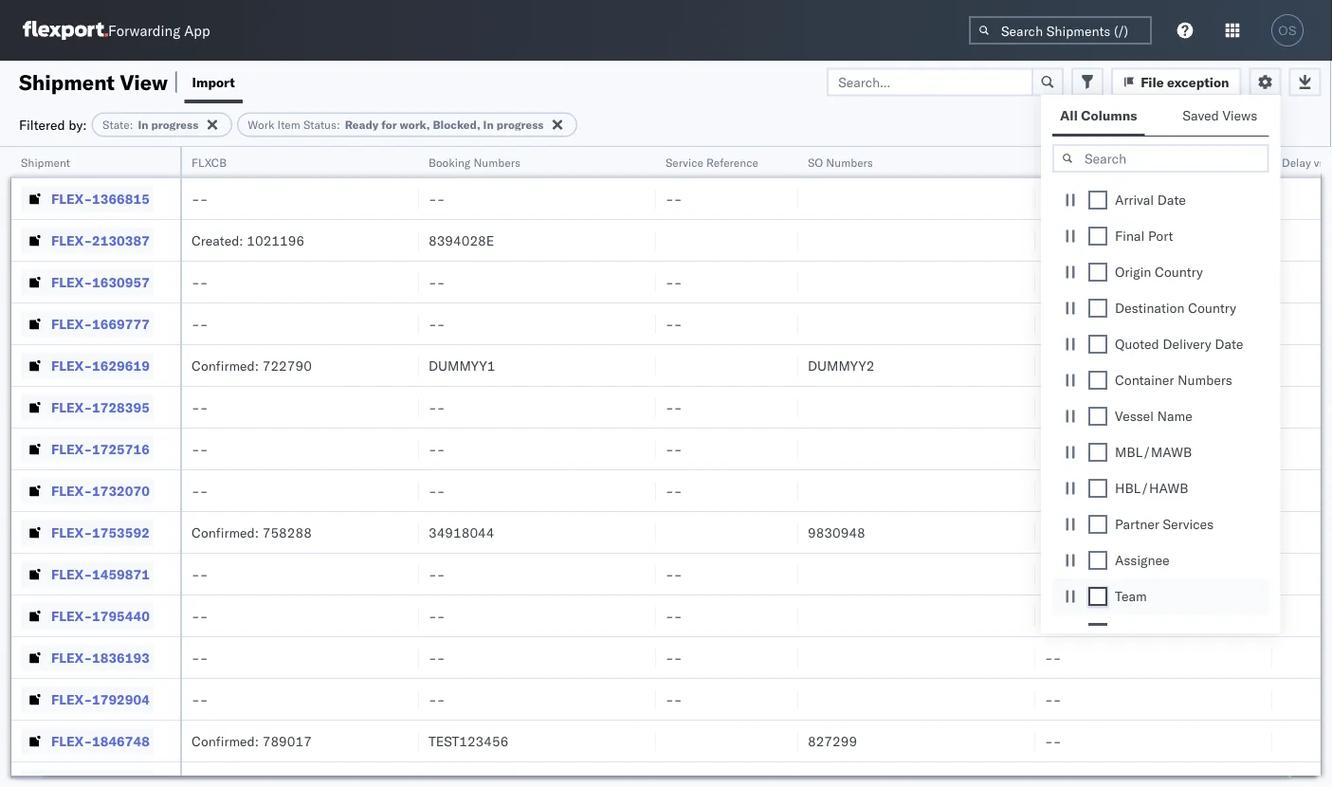 Task type: locate. For each thing, give the bounding box(es) containing it.
service
[[666, 155, 704, 169]]

Search Shipments (/) text field
[[970, 16, 1153, 45]]

Search... text field
[[827, 68, 1034, 96]]

1 progress from the left
[[151, 118, 199, 132]]

flxcb down team
[[1116, 624, 1157, 641]]

delivery
[[1163, 336, 1212, 352]]

confirmed: left 722790
[[192, 357, 259, 374]]

flex- down flex-1753592 button
[[51, 566, 92, 583]]

9 flex- from the top
[[51, 524, 92, 541]]

0 horizontal spatial date
[[1158, 192, 1187, 208]]

numbers for booking numbers
[[474, 155, 521, 169]]

0 vertical spatial country
[[1156, 264, 1204, 280]]

flex- for 1732070
[[51, 482, 92, 499]]

flex- down flex-1459871 button
[[51, 608, 92, 624]]

1725716
[[92, 441, 150, 457]]

2 in from the left
[[483, 118, 494, 132]]

file exception button
[[1112, 68, 1242, 96], [1112, 68, 1242, 96]]

1 horizontal spatial :
[[337, 118, 340, 132]]

in right state in the top of the page
[[138, 118, 149, 132]]

shipment
[[19, 69, 115, 95], [21, 155, 70, 169]]

0 horizontal spatial flxcb
[[192, 155, 227, 169]]

flex- down flex-1836193 button
[[51, 691, 92, 708]]

filtered
[[19, 116, 65, 133]]

quoted
[[1116, 336, 1160, 352]]

flex-1669777 button
[[21, 311, 154, 337]]

flex- for 1728395
[[51, 399, 92, 416]]

1 horizontal spatial progress
[[497, 118, 544, 132]]

origin
[[1116, 264, 1152, 280]]

flex-2130387 button
[[21, 227, 154, 254]]

shipment up by:
[[19, 69, 115, 95]]

flex- down "flex-2130387" button
[[51, 274, 92, 290]]

flex- down flex-1732070 button
[[51, 524, 92, 541]]

8394028e
[[429, 232, 495, 249]]

0 horizontal spatial in
[[138, 118, 149, 132]]

flex- down flex-1795440 button
[[51, 649, 92, 666]]

flex- down the flex-1728395 button
[[51, 441, 92, 457]]

progress down view
[[151, 118, 199, 132]]

flexport. image
[[23, 21, 108, 40]]

flex-1728395 button
[[21, 394, 154, 421]]

forwarding app
[[108, 21, 210, 39]]

0 horizontal spatial progress
[[151, 118, 199, 132]]

flex-1629619 button
[[21, 352, 154, 379]]

5 flex- from the top
[[51, 357, 92, 374]]

1 vertical spatial confirmed:
[[192, 524, 259, 541]]

1 vertical spatial date
[[1216, 336, 1244, 352]]

forwarding
[[108, 21, 181, 39]]

name
[[1158, 408, 1193, 425]]

0 vertical spatial date
[[1158, 192, 1187, 208]]

1836193
[[92, 649, 150, 666]]

shipment down filtered at the left top of page
[[21, 155, 70, 169]]

item
[[278, 118, 301, 132]]

1 confirmed: from the top
[[192, 357, 259, 374]]

flex- down the flex-1669777 'button'
[[51, 357, 92, 374]]

4 flex- from the top
[[51, 315, 92, 332]]

flex- for 1795440
[[51, 608, 92, 624]]

1 vertical spatial country
[[1189, 300, 1237, 316]]

all columns button
[[1053, 99, 1146, 136]]

1 in from the left
[[138, 118, 149, 132]]

Search text field
[[1053, 144, 1270, 173]]

789017
[[263, 733, 312, 749]]

import button
[[185, 61, 243, 103]]

1753592
[[92, 524, 150, 541]]

confirmed: for confirmed: 722790
[[192, 357, 259, 374]]

numbers right booking
[[474, 155, 521, 169]]

2 vertical spatial confirmed:
[[192, 733, 259, 749]]

numbers down delivery at top
[[1178, 372, 1233, 389]]

3 confirmed: from the top
[[192, 733, 259, 749]]

country for destination country
[[1189, 300, 1237, 316]]

flex-1836193 button
[[21, 645, 154, 671]]

saved
[[1183, 107, 1220, 124]]

flex- down flex-1366815 button
[[51, 232, 92, 249]]

flex-1630957
[[51, 274, 150, 290]]

numbers inside button
[[474, 155, 521, 169]]

shipment inside button
[[21, 155, 70, 169]]

0 vertical spatial flxcb
[[192, 155, 227, 169]]

1459871
[[92, 566, 150, 583]]

flex-
[[51, 190, 92, 207], [51, 232, 92, 249], [51, 274, 92, 290], [51, 315, 92, 332], [51, 357, 92, 374], [51, 399, 92, 416], [51, 441, 92, 457], [51, 482, 92, 499], [51, 524, 92, 541], [51, 566, 92, 583], [51, 608, 92, 624], [51, 649, 92, 666], [51, 691, 92, 708], [51, 733, 92, 749]]

1 flex- from the top
[[51, 190, 92, 207]]

progress
[[151, 118, 199, 132], [497, 118, 544, 132]]

work item status : ready for work, blocked, in progress
[[248, 118, 544, 132]]

file exception
[[1141, 74, 1230, 90]]

confirmed: left 789017
[[192, 733, 259, 749]]

2 resize handle column header from the left
[[397, 147, 419, 787]]

8 flex- from the top
[[51, 482, 92, 499]]

country for origin country
[[1156, 264, 1204, 280]]

in right 'blocked,'
[[483, 118, 494, 132]]

7 flex- from the top
[[51, 441, 92, 457]]

None checkbox
[[1089, 263, 1108, 282]]

0 horizontal spatial :
[[130, 118, 133, 132]]

flex-1629619
[[51, 357, 150, 374]]

flex-1753592 button
[[21, 519, 154, 546]]

dummyy2
[[808, 357, 875, 374]]

service reference button
[[657, 151, 780, 170]]

arrival date
[[1116, 192, 1187, 208]]

columns
[[1082, 107, 1138, 124]]

flex-1669777
[[51, 315, 150, 332]]

vs
[[1315, 155, 1326, 169]]

flex- down flex-1725716 button
[[51, 482, 92, 499]]

final
[[1116, 228, 1145, 244]]

flex-1846748
[[51, 733, 150, 749]]

flex-1459871
[[51, 566, 150, 583]]

country up destination country
[[1156, 264, 1204, 280]]

12 flex- from the top
[[51, 649, 92, 666]]

758288
[[263, 524, 312, 541]]

flxcb down state : in progress on the top of page
[[192, 155, 227, 169]]

flex-1836193
[[51, 649, 150, 666]]

flex- down flex-1629619 button on the top
[[51, 399, 92, 416]]

flex- down flex-1630957 button at the top of page
[[51, 315, 92, 332]]

flex-1732070
[[51, 482, 150, 499]]

1 vertical spatial flxcb
[[1116, 624, 1157, 641]]

container numbers
[[1116, 372, 1233, 389]]

1 vertical spatial shipment
[[21, 155, 70, 169]]

resize handle column header for flxcb
[[397, 147, 419, 787]]

confirmed: left 758288
[[192, 524, 259, 541]]

13 flex- from the top
[[51, 691, 92, 708]]

view
[[120, 69, 168, 95]]

2 flex- from the top
[[51, 232, 92, 249]]

0 vertical spatial confirmed:
[[192, 357, 259, 374]]

delay vs p
[[1283, 155, 1333, 169]]

4 resize handle column header from the left
[[776, 147, 799, 787]]

flex- down flex-1792904 button
[[51, 733, 92, 749]]

flex- for 2130387
[[51, 232, 92, 249]]

date right delivery at top
[[1216, 336, 1244, 352]]

flex- for 1459871
[[51, 566, 92, 583]]

delay vs p button
[[1273, 151, 1333, 170]]

0 vertical spatial shipment
[[19, 69, 115, 95]]

3 flex- from the top
[[51, 274, 92, 290]]

flex-1728395
[[51, 399, 150, 416]]

1021196
[[247, 232, 305, 249]]

1 resize handle column header from the left
[[157, 147, 180, 787]]

confirmed:
[[192, 357, 259, 374], [192, 524, 259, 541], [192, 733, 259, 749]]

app
[[184, 21, 210, 39]]

filtered by:
[[19, 116, 87, 133]]

work
[[248, 118, 275, 132]]

11 flex- from the top
[[51, 608, 92, 624]]

1732070
[[92, 482, 150, 499]]

numbers right po
[[1064, 155, 1111, 169]]

1366815
[[92, 190, 150, 207]]

1 horizontal spatial in
[[483, 118, 494, 132]]

flex- for 1753592
[[51, 524, 92, 541]]

flex-1846748 button
[[21, 728, 154, 755]]

shipment for shipment
[[21, 155, 70, 169]]

all columns
[[1061, 107, 1138, 124]]

country up delivery at top
[[1189, 300, 1237, 316]]

: down view
[[130, 118, 133, 132]]

booking numbers
[[429, 155, 521, 169]]

date right arrival
[[1158, 192, 1187, 208]]

all
[[1061, 107, 1079, 124]]

so numbers
[[808, 155, 874, 169]]

shipment view
[[19, 69, 168, 95]]

numbers right so
[[827, 155, 874, 169]]

: left ready
[[337, 118, 340, 132]]

2 : from the left
[[337, 118, 340, 132]]

resize handle column header
[[157, 147, 180, 787], [397, 147, 419, 787], [634, 147, 657, 787], [776, 147, 799, 787], [1013, 147, 1036, 787], [1250, 147, 1273, 787]]

722790
[[263, 357, 312, 374]]

progress up the booking numbers button
[[497, 118, 544, 132]]

confirmed: for confirmed: 758288
[[192, 524, 259, 541]]

state : in progress
[[103, 118, 199, 132]]

--
[[192, 190, 208, 207], [429, 190, 445, 207], [666, 190, 682, 207], [1045, 232, 1062, 249], [192, 274, 208, 290], [429, 274, 445, 290], [666, 274, 682, 290], [1045, 274, 1062, 290], [192, 315, 208, 332], [429, 315, 445, 332], [666, 315, 682, 332], [1045, 315, 1062, 332], [1045, 357, 1062, 374], [192, 399, 208, 416], [429, 399, 445, 416], [666, 399, 682, 416], [1045, 399, 1062, 416], [192, 441, 208, 457], [429, 441, 445, 457], [666, 441, 682, 457], [1045, 441, 1062, 457], [192, 482, 208, 499], [429, 482, 445, 499], [666, 482, 682, 499], [1045, 524, 1062, 541], [192, 566, 208, 583], [429, 566, 445, 583], [666, 566, 682, 583], [1045, 566, 1062, 583], [192, 608, 208, 624], [429, 608, 445, 624], [666, 608, 682, 624], [1045, 608, 1062, 624], [192, 649, 208, 666], [429, 649, 445, 666], [666, 649, 682, 666], [1045, 649, 1062, 666], [192, 691, 208, 708], [429, 691, 445, 708], [666, 691, 682, 708], [1045, 691, 1062, 708], [1045, 733, 1062, 749]]

10 flex- from the top
[[51, 566, 92, 583]]

booking
[[429, 155, 471, 169]]

2 confirmed: from the top
[[192, 524, 259, 541]]

status
[[303, 118, 337, 132]]

14 flex- from the top
[[51, 733, 92, 749]]

None checkbox
[[1089, 191, 1108, 210], [1089, 227, 1108, 246], [1089, 299, 1108, 318], [1089, 335, 1108, 354], [1089, 371, 1108, 390], [1089, 407, 1108, 426], [1089, 443, 1108, 462], [1089, 479, 1108, 498], [1089, 515, 1108, 534], [1089, 551, 1108, 570], [1089, 587, 1108, 606], [1089, 623, 1108, 642], [1089, 191, 1108, 210], [1089, 227, 1108, 246], [1089, 299, 1108, 318], [1089, 335, 1108, 354], [1089, 371, 1108, 390], [1089, 407, 1108, 426], [1089, 443, 1108, 462], [1089, 479, 1108, 498], [1089, 515, 1108, 534], [1089, 551, 1108, 570], [1089, 587, 1108, 606], [1089, 623, 1108, 642]]

flex- down shipment button
[[51, 190, 92, 207]]

3 resize handle column header from the left
[[634, 147, 657, 787]]

delay
[[1283, 155, 1312, 169]]

6 flex- from the top
[[51, 399, 92, 416]]

flex- inside 'button'
[[51, 315, 92, 332]]

created: 1021196
[[192, 232, 305, 249]]

quoted delivery date
[[1116, 336, 1244, 352]]



Task type: describe. For each thing, give the bounding box(es) containing it.
po
[[1045, 155, 1061, 169]]

origin country
[[1116, 264, 1204, 280]]

flex-1795440
[[51, 608, 150, 624]]

flex- for 1846748
[[51, 733, 92, 749]]

resize handle column header for service reference
[[776, 147, 799, 787]]

import
[[192, 74, 235, 90]]

2 progress from the left
[[497, 118, 544, 132]]

container
[[1116, 372, 1175, 389]]

flex-2130387
[[51, 232, 150, 249]]

flex-1792904 button
[[21, 686, 154, 713]]

flex- for 1836193
[[51, 649, 92, 666]]

1 : from the left
[[130, 118, 133, 132]]

for
[[382, 118, 397, 132]]

saved views
[[1183, 107, 1258, 124]]

6 resize handle column header from the left
[[1250, 147, 1273, 787]]

saved views button
[[1176, 99, 1270, 136]]

shipment for shipment view
[[19, 69, 115, 95]]

34918044
[[429, 524, 495, 541]]

os button
[[1267, 9, 1310, 52]]

flex-1732070 button
[[21, 478, 154, 504]]

hbl/hawb
[[1116, 480, 1189, 497]]

1669777
[[92, 315, 150, 332]]

destination
[[1116, 300, 1185, 316]]

flex-1753592
[[51, 524, 150, 541]]

flex-1795440 button
[[21, 603, 154, 629]]

numbers for so numbers
[[827, 155, 874, 169]]

po numbers
[[1045, 155, 1111, 169]]

827299
[[808, 733, 858, 749]]

flex-1630957 button
[[21, 269, 154, 296]]

work,
[[400, 118, 430, 132]]

destination country
[[1116, 300, 1237, 316]]

5 resize handle column header from the left
[[1013, 147, 1036, 787]]

numbers for po numbers
[[1064, 155, 1111, 169]]

port
[[1149, 228, 1174, 244]]

flxcb inside button
[[192, 155, 227, 169]]

blocked,
[[433, 118, 481, 132]]

so
[[808, 155, 824, 169]]

flex-1366815 button
[[21, 185, 154, 212]]

p
[[1329, 155, 1333, 169]]

flex-1725716 button
[[21, 436, 154, 463]]

confirmed: 789017
[[192, 733, 312, 749]]

1728395
[[92, 399, 150, 416]]

flex- for 1725716
[[51, 441, 92, 457]]

partner services
[[1116, 516, 1214, 533]]

service reference
[[666, 155, 759, 169]]

numbers for container numbers
[[1178, 372, 1233, 389]]

1792904
[[92, 691, 150, 708]]

team
[[1116, 588, 1148, 605]]

created:
[[192, 232, 244, 249]]

1629619
[[92, 357, 150, 374]]

mbl/mawb
[[1116, 444, 1193, 461]]

assignee
[[1116, 552, 1170, 569]]

flex- for 1792904
[[51, 691, 92, 708]]

flex-1459871 button
[[21, 561, 154, 588]]

confirmed: for confirmed: 789017
[[192, 733, 259, 749]]

flex- for 1630957
[[51, 274, 92, 290]]

1 horizontal spatial flxcb
[[1116, 624, 1157, 641]]

booking numbers button
[[419, 151, 638, 170]]

2130387
[[92, 232, 150, 249]]

state
[[103, 118, 130, 132]]

1 horizontal spatial date
[[1216, 336, 1244, 352]]

flex-1725716
[[51, 441, 150, 457]]

vessel
[[1116, 408, 1155, 425]]

1795440
[[92, 608, 150, 624]]

shipment button
[[11, 151, 161, 170]]

1630957
[[92, 274, 150, 290]]

flex- for 1366815
[[51, 190, 92, 207]]

forwarding app link
[[23, 21, 210, 40]]

by:
[[69, 116, 87, 133]]

confirmed: 722790
[[192, 357, 312, 374]]

confirmed: 758288
[[192, 524, 312, 541]]

ready
[[345, 118, 379, 132]]

exception
[[1168, 74, 1230, 90]]

dummyy1
[[429, 357, 496, 374]]

resize handle column header for shipment
[[157, 147, 180, 787]]

flex- for 1629619
[[51, 357, 92, 374]]

services
[[1164, 516, 1214, 533]]

flex- for 1669777
[[51, 315, 92, 332]]

resize handle column header for booking numbers
[[634, 147, 657, 787]]

1846748
[[92, 733, 150, 749]]

views
[[1223, 107, 1258, 124]]

9830948
[[808, 524, 866, 541]]

arrival
[[1116, 192, 1155, 208]]



Task type: vqa. For each thing, say whether or not it's contained in the screenshot.


